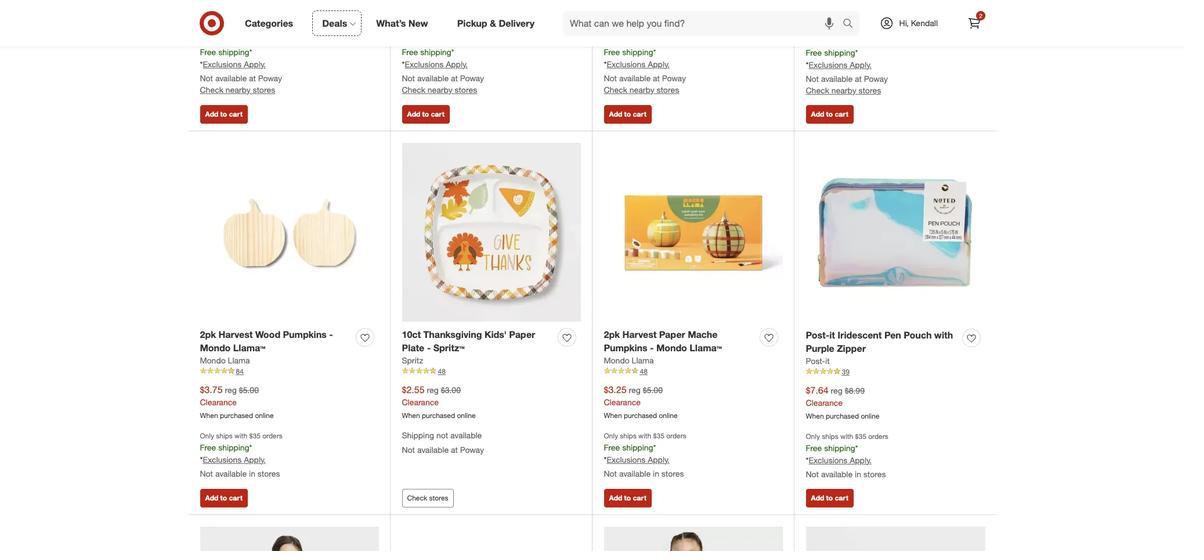 Task type: describe. For each thing, give the bounding box(es) containing it.
in for $3.75
[[249, 468, 255, 478]]

0 horizontal spatial clearance when purchased online
[[200, 2, 274, 24]]

it for post-it
[[826, 356, 830, 366]]

paper inside 10ct thanksgiving kids' paper plate - spritz™
[[509, 329, 536, 340]]

$2.55 reg $3.00 clearance when purchased online
[[402, 384, 476, 420]]

clearance inside $2.55 reg $3.00 clearance when purchased online
[[402, 397, 439, 407]]

when inside $2.55 reg $3.00 clearance when purchased online
[[402, 411, 420, 420]]

2 link
[[962, 10, 988, 36]]

$3.25 reg $5.00 clearance when purchased online
[[604, 384, 678, 420]]

post-it
[[806, 356, 830, 366]]

deals
[[322, 17, 347, 29]]

clearance inside "$3.75 reg $5.00 clearance when purchased online"
[[200, 397, 237, 407]]

thanksgiving
[[424, 329, 482, 340]]

harvest for -
[[623, 329, 657, 340]]

mondo llama link for -
[[604, 355, 654, 366]]

hi, kendall
[[900, 18, 938, 28]]

mondo llama for -
[[604, 355, 654, 365]]

with inside post-it iridescent pen pouch with purple zipper
[[935, 329, 954, 341]]

wood
[[255, 329, 281, 340]]

2
[[980, 12, 983, 19]]

purchased inside $7.64 reg $8.99 clearance when purchased online
[[826, 412, 859, 420]]

when inside "$3.75 reg $5.00 clearance when purchased online"
[[200, 411, 218, 420]]

$5.00 for $3.75
[[239, 385, 259, 395]]

reg for $7.64
[[831, 386, 843, 395]]

spritz™
[[434, 342, 465, 354]]

plate
[[402, 342, 425, 354]]

- inside 2pk harvest wood pumpkins - mondo llama™
[[329, 329, 333, 340]]

clearance inside $3.25 reg $5.00 clearance when purchased online
[[604, 397, 641, 407]]

$3.00
[[441, 385, 461, 395]]

post-it iridescent pen pouch with purple zipper link
[[806, 329, 958, 355]]

zipper
[[837, 343, 866, 354]]

$7.64 reg $8.99 clearance when purchased online
[[806, 384, 880, 420]]

2 horizontal spatial clearance when purchased online
[[806, 2, 880, 25]]

iridescent
[[838, 329, 882, 341]]

check stores
[[407, 494, 449, 502]]

kendall
[[911, 18, 938, 28]]

shipping
[[402, 430, 434, 440]]

48 for mondo
[[640, 367, 648, 376]]

mondo llama link for mondo
[[200, 355, 250, 366]]

when purchased online
[[402, 16, 476, 24]]

pumpkins inside 2pk harvest paper mache pumpkins - mondo llama™
[[604, 342, 648, 354]]

post-it iridescent pen pouch with purple zipper
[[806, 329, 954, 354]]

llama™ inside 2pk harvest wood pumpkins - mondo llama™
[[233, 342, 266, 354]]

2pk harvest wood pumpkins - mondo llama™
[[200, 329, 333, 354]]

purchased inside $2.55 reg $3.00 clearance when purchased online
[[422, 411, 455, 420]]

pickup & delivery link
[[447, 10, 549, 36]]

llama for -
[[632, 355, 654, 365]]

$3.25
[[604, 384, 627, 395]]

online inside $3.25 reg $5.00 clearance when purchased online
[[659, 411, 678, 420]]

online inside $2.55 reg $3.00 clearance when purchased online
[[457, 411, 476, 420]]

mache
[[688, 329, 718, 340]]

purchased inside "$3.75 reg $5.00 clearance when purchased online"
[[220, 411, 253, 420]]

paper inside 2pk harvest paper mache pumpkins - mondo llama™
[[660, 329, 686, 340]]

reg for $2.55
[[427, 385, 439, 395]]

$3.75
[[200, 384, 223, 395]]

pickup
[[457, 17, 487, 29]]

mondo llama for mondo
[[200, 355, 250, 365]]

2pk for 2pk harvest wood pumpkins - mondo llama™
[[200, 329, 216, 340]]

delivery
[[499, 17, 535, 29]]

check stores button
[[402, 489, 454, 508]]

categories link
[[235, 10, 308, 36]]

$5.00 for $3.25
[[643, 385, 663, 395]]

purchased inside $3.25 reg $5.00 clearance when purchased online
[[624, 411, 657, 420]]

online inside "$3.75 reg $5.00 clearance when purchased online"
[[255, 411, 274, 420]]

39 link
[[806, 367, 986, 377]]

84 link
[[200, 366, 379, 377]]

hi,
[[900, 18, 909, 28]]

pouch
[[904, 329, 932, 341]]

it for post-it iridescent pen pouch with purple zipper
[[830, 329, 836, 341]]

shipping not available not available at poway
[[402, 430, 484, 454]]

what's
[[376, 17, 406, 29]]

clearance inside $7.64 reg $8.99 clearance when purchased online
[[806, 398, 843, 408]]

10ct thanksgiving kids' paper plate - spritz™ link
[[402, 328, 554, 355]]



Task type: locate. For each thing, give the bounding box(es) containing it.
2pk harvest paper mache pumpkins - mondo llama™
[[604, 329, 722, 354]]

2pk up the $3.75
[[200, 329, 216, 340]]

paper
[[509, 329, 536, 340], [660, 329, 686, 340]]

post-it iridescent pen pouch with purple zipper image
[[806, 143, 986, 322], [806, 143, 986, 322]]

reg for $3.25
[[629, 385, 641, 395]]

only ships with $35 orders free shipping * * exclusions apply. not available in stores down $7.64 reg $8.99 clearance when purchased online
[[806, 432, 889, 479]]

0 horizontal spatial 2pk
[[200, 329, 216, 340]]

$7.64
[[806, 384, 829, 396]]

&
[[490, 17, 496, 29]]

only
[[200, 36, 214, 45], [402, 36, 416, 45], [604, 36, 618, 45], [806, 36, 820, 45], [200, 431, 214, 440], [604, 431, 618, 440], [806, 432, 820, 441]]

mondo inside 2pk harvest wood pumpkins - mondo llama™
[[200, 342, 231, 354]]

at
[[249, 73, 256, 83], [451, 73, 458, 83], [653, 73, 660, 83], [855, 74, 862, 83], [451, 445, 458, 454]]

reg inside "$3.75 reg $5.00 clearance when purchased online"
[[225, 385, 237, 395]]

only ships with $35 orders free shipping * * exclusions apply. not available at poway check nearby stores
[[200, 36, 283, 94], [402, 36, 485, 94], [604, 36, 687, 94], [806, 36, 889, 95]]

when inside $7.64 reg $8.99 clearance when purchased online
[[806, 412, 824, 420]]

$5.00 down 84 in the left of the page
[[239, 385, 259, 395]]

48 for spritz™
[[438, 367, 446, 376]]

- inside 2pk harvest paper mache pumpkins - mondo llama™
[[650, 342, 654, 354]]

pumpkins right the wood
[[283, 329, 327, 340]]

spritz link
[[402, 355, 423, 366]]

kids'
[[485, 329, 507, 340]]

mondo llama up $3.25
[[604, 355, 654, 365]]

1 $5.00 from the left
[[239, 385, 259, 395]]

only ships with $35 orders free shipping * * exclusions apply. not available in stores for $3.25
[[604, 431, 687, 478]]

0 vertical spatial post-
[[806, 329, 830, 341]]

it
[[830, 329, 836, 341], [826, 356, 830, 366]]

it up purple on the bottom right
[[830, 329, 836, 341]]

check inside button
[[407, 494, 427, 502]]

llama™ down mache
[[690, 342, 722, 354]]

- up "84" link
[[329, 329, 333, 340]]

0 vertical spatial it
[[830, 329, 836, 341]]

What can we help you find? suggestions appear below search field
[[563, 10, 846, 36]]

new
[[409, 17, 428, 29]]

mondo llama link up $3.25
[[604, 355, 654, 366]]

48 link for mondo
[[604, 366, 783, 377]]

available
[[215, 73, 247, 83], [417, 73, 449, 83], [619, 73, 651, 83], [822, 74, 853, 83], [451, 430, 482, 440], [417, 445, 449, 454], [215, 468, 247, 478], [619, 468, 651, 478], [822, 469, 853, 479]]

0 horizontal spatial pumpkins
[[283, 329, 327, 340]]

- inside 10ct thanksgiving kids' paper plate - spritz™
[[427, 342, 431, 354]]

2 48 link from the left
[[604, 366, 783, 377]]

0 horizontal spatial only ships with $35 orders free shipping * * exclusions apply. not available in stores
[[200, 431, 283, 478]]

2 harvest from the left
[[623, 329, 657, 340]]

84
[[236, 367, 244, 376]]

- right plate
[[427, 342, 431, 354]]

1 horizontal spatial mondo llama link
[[604, 355, 654, 366]]

2 horizontal spatial only ships with $35 orders free shipping * * exclusions apply. not available in stores
[[806, 432, 889, 479]]

2 2pk from the left
[[604, 329, 620, 340]]

2 llama from the left
[[632, 355, 654, 365]]

- up $3.25 reg $5.00 clearance when purchased online
[[650, 342, 654, 354]]

cart
[[229, 110, 243, 119], [431, 110, 445, 119], [633, 110, 647, 119], [835, 110, 849, 119], [229, 494, 243, 502], [633, 494, 647, 502], [835, 494, 849, 502]]

-
[[329, 329, 333, 340], [427, 342, 431, 354], [650, 342, 654, 354]]

only ships with $35 orders free shipping * * exclusions apply. not available in stores for $7.64
[[806, 432, 889, 479]]

1 horizontal spatial -
[[427, 342, 431, 354]]

mondo llama link up 84 in the left of the page
[[200, 355, 250, 366]]

in
[[249, 468, 255, 478], [653, 468, 660, 478], [855, 469, 862, 479]]

48 link
[[402, 366, 581, 377], [604, 366, 783, 377]]

it inside post-it link
[[826, 356, 830, 366]]

2 post- from the top
[[806, 356, 826, 366]]

1 horizontal spatial $5.00
[[643, 385, 663, 395]]

0 horizontal spatial llama
[[228, 355, 250, 365]]

10ct thanksgiving kids' paper plate - spritz™
[[402, 329, 536, 354]]

1 llama™ from the left
[[233, 342, 266, 354]]

post-
[[806, 329, 830, 341], [806, 356, 826, 366]]

pumpkins up $3.25
[[604, 342, 648, 354]]

1 paper from the left
[[509, 329, 536, 340]]

2pk inside 2pk harvest wood pumpkins - mondo llama™
[[200, 329, 216, 340]]

$5.00 inside "$3.75 reg $5.00 clearance when purchased online"
[[239, 385, 259, 395]]

48 link down 2pk harvest paper mache pumpkins - mondo llama™ link
[[604, 366, 783, 377]]

in for $7.64
[[855, 469, 862, 479]]

1 horizontal spatial 48 link
[[604, 366, 783, 377]]

post-it link
[[806, 355, 830, 367]]

10ct
[[402, 329, 421, 340]]

post- down purple on the bottom right
[[806, 356, 826, 366]]

stores
[[253, 85, 275, 94], [455, 85, 477, 94], [657, 85, 679, 94], [859, 85, 882, 95], [258, 468, 280, 478], [662, 468, 684, 478], [864, 469, 886, 479], [429, 494, 449, 502]]

pickup & delivery
[[457, 17, 535, 29]]

llama down 2pk harvest paper mache pumpkins - mondo llama™
[[632, 355, 654, 365]]

0 horizontal spatial mondo llama
[[200, 355, 250, 365]]

2 horizontal spatial -
[[650, 342, 654, 354]]

it down purple on the bottom right
[[826, 356, 830, 366]]

1 horizontal spatial llama™
[[690, 342, 722, 354]]

harvest
[[219, 329, 253, 340], [623, 329, 657, 340]]

48 up $3.25 reg $5.00 clearance when purchased online
[[640, 367, 648, 376]]

post- for post-it iridescent pen pouch with purple zipper
[[806, 329, 830, 341]]

1 vertical spatial post-
[[806, 356, 826, 366]]

post- up purple on the bottom right
[[806, 329, 830, 341]]

0 vertical spatial pumpkins
[[283, 329, 327, 340]]

search button
[[838, 10, 866, 38]]

post- for post-it
[[806, 356, 826, 366]]

exclusions
[[203, 59, 242, 69], [405, 59, 444, 69], [607, 59, 646, 69], [809, 60, 848, 70], [203, 454, 242, 464], [607, 454, 646, 464], [809, 455, 848, 465]]

only ships with $35 orders free shipping * * exclusions apply. not available in stores for $3.75
[[200, 431, 283, 478]]

reg
[[225, 385, 237, 395], [427, 385, 439, 395], [629, 385, 641, 395], [831, 386, 843, 395]]

what's new link
[[367, 10, 443, 36]]

2pk inside 2pk harvest paper mache pumpkins - mondo llama™
[[604, 329, 620, 340]]

48 link for spritz™
[[402, 366, 581, 377]]

shipping
[[218, 47, 249, 57], [420, 47, 452, 57], [623, 47, 654, 57], [825, 48, 856, 57], [218, 442, 249, 452], [623, 442, 654, 452], [825, 443, 856, 453]]

online inside $7.64 reg $8.99 clearance when purchased online
[[861, 412, 880, 420]]

2 horizontal spatial in
[[855, 469, 862, 479]]

2pk harvest paper mache pumpkins - mondo llama™ link
[[604, 328, 756, 355]]

harvest for mondo
[[219, 329, 253, 340]]

2 $5.00 from the left
[[643, 385, 663, 395]]

poway
[[258, 73, 282, 83], [460, 73, 484, 83], [662, 73, 686, 83], [864, 74, 888, 83], [460, 445, 484, 454]]

clearance
[[200, 2, 237, 12], [604, 2, 641, 12], [806, 2, 843, 12], [200, 397, 237, 407], [402, 397, 439, 407], [604, 397, 641, 407], [806, 398, 843, 408]]

1 48 link from the left
[[402, 366, 581, 377]]

pumpkins
[[283, 329, 327, 340], [604, 342, 648, 354]]

1 vertical spatial pumpkins
[[604, 342, 648, 354]]

*
[[249, 47, 252, 57], [452, 47, 454, 57], [654, 47, 656, 57], [856, 48, 859, 57], [200, 59, 203, 69], [402, 59, 405, 69], [604, 59, 607, 69], [806, 60, 809, 70], [249, 442, 252, 452], [654, 442, 656, 452], [856, 443, 859, 453], [200, 454, 203, 464], [604, 454, 607, 464], [806, 455, 809, 465]]

reg left $8.99
[[831, 386, 843, 395]]

$35
[[249, 36, 261, 45], [452, 36, 463, 45], [654, 36, 665, 45], [856, 36, 867, 45], [249, 431, 261, 440], [654, 431, 665, 440], [856, 432, 867, 441]]

harvest inside 2pk harvest wood pumpkins - mondo llama™
[[219, 329, 253, 340]]

stores inside button
[[429, 494, 449, 502]]

when
[[200, 16, 218, 24], [402, 16, 420, 24], [604, 16, 622, 24], [806, 16, 824, 25], [200, 411, 218, 420], [402, 411, 420, 420], [604, 411, 622, 420], [806, 412, 824, 420]]

to
[[220, 110, 227, 119], [422, 110, 429, 119], [625, 110, 631, 119], [827, 110, 833, 119], [220, 494, 227, 502], [625, 494, 631, 502], [827, 494, 833, 502]]

0 horizontal spatial harvest
[[219, 329, 253, 340]]

1 horizontal spatial in
[[653, 468, 660, 478]]

pumpkins inside 2pk harvest wood pumpkins - mondo llama™
[[283, 329, 327, 340]]

deals link
[[313, 10, 362, 36]]

48 link down 10ct thanksgiving kids' paper plate - spritz™ 'link'
[[402, 366, 581, 377]]

48
[[438, 367, 446, 376], [640, 367, 648, 376]]

free
[[200, 47, 216, 57], [402, 47, 418, 57], [604, 47, 620, 57], [806, 48, 822, 57], [200, 442, 216, 452], [604, 442, 620, 452], [806, 443, 822, 453]]

reg inside $7.64 reg $8.99 clearance when purchased online
[[831, 386, 843, 395]]

reg inside $2.55 reg $3.00 clearance when purchased online
[[427, 385, 439, 395]]

not
[[200, 73, 213, 83], [402, 73, 415, 83], [604, 73, 617, 83], [806, 74, 819, 83], [402, 445, 415, 454], [200, 468, 213, 478], [604, 468, 617, 478], [806, 469, 819, 479]]

2pk up $3.25
[[604, 329, 620, 340]]

1 horizontal spatial mondo llama
[[604, 355, 654, 365]]

reg right the $3.75
[[225, 385, 237, 395]]

1 horizontal spatial pumpkins
[[604, 342, 648, 354]]

1 horizontal spatial clearance when purchased online
[[604, 2, 678, 24]]

in for $3.25
[[653, 468, 660, 478]]

2 mondo llama from the left
[[604, 355, 654, 365]]

1 mondo llama from the left
[[200, 355, 250, 365]]

paper left mache
[[660, 329, 686, 340]]

llama
[[228, 355, 250, 365], [632, 355, 654, 365]]

2pk harvest paper mache pumpkins - mondo llama™ image
[[604, 143, 783, 322], [604, 143, 783, 322]]

1 2pk from the left
[[200, 329, 216, 340]]

post- inside post-it iridescent pen pouch with purple zipper
[[806, 329, 830, 341]]

2 llama™ from the left
[[690, 342, 722, 354]]

apply.
[[244, 59, 266, 69], [446, 59, 468, 69], [648, 59, 670, 69], [850, 60, 872, 70], [244, 454, 266, 464], [648, 454, 670, 464], [850, 455, 872, 465]]

39
[[842, 367, 850, 376]]

2 paper from the left
[[660, 329, 686, 340]]

$5.00 right $3.25
[[643, 385, 663, 395]]

not
[[437, 430, 448, 440]]

1 horizontal spatial 2pk
[[604, 329, 620, 340]]

0 horizontal spatial -
[[329, 329, 333, 340]]

0 horizontal spatial 48 link
[[402, 366, 581, 377]]

poway inside "shipping not available not available at poway"
[[460, 445, 484, 454]]

1 harvest from the left
[[219, 329, 253, 340]]

2 48 from the left
[[640, 367, 648, 376]]

llama™
[[233, 342, 266, 354], [690, 342, 722, 354]]

- for 2pk harvest paper mache pumpkins - mondo llama™
[[650, 342, 654, 354]]

reg inside $3.25 reg $5.00 clearance when purchased online
[[629, 385, 641, 395]]

orders
[[263, 36, 283, 45], [465, 36, 485, 45], [667, 36, 687, 45], [869, 36, 889, 45], [263, 431, 283, 440], [667, 431, 687, 440], [869, 432, 889, 441]]

clearance when purchased online
[[200, 2, 274, 24], [604, 2, 678, 24], [806, 2, 880, 25]]

exclusions apply. link
[[203, 59, 266, 69], [405, 59, 468, 69], [607, 59, 670, 69], [809, 60, 872, 70], [203, 454, 266, 464], [607, 454, 670, 464], [809, 455, 872, 465]]

llama for mondo
[[228, 355, 250, 365]]

1 mondo llama link from the left
[[200, 355, 250, 366]]

0 horizontal spatial in
[[249, 468, 255, 478]]

1 48 from the left
[[438, 367, 446, 376]]

1 horizontal spatial paper
[[660, 329, 686, 340]]

only ships with $35 orders free shipping * * exclusions apply. not available in stores down "$3.75 reg $5.00 clearance when purchased online"
[[200, 431, 283, 478]]

2pk harvest wood pumpkins - mondo llama™ link
[[200, 328, 352, 355]]

0 horizontal spatial 48
[[438, 367, 446, 376]]

1 post- from the top
[[806, 329, 830, 341]]

2 mondo llama link from the left
[[604, 355, 654, 366]]

ships
[[216, 36, 233, 45], [418, 36, 435, 45], [620, 36, 637, 45], [822, 36, 839, 45], [216, 431, 233, 440], [620, 431, 637, 440], [822, 432, 839, 441]]

reg for $3.75
[[225, 385, 237, 395]]

$2.55
[[402, 384, 425, 395]]

mondo
[[200, 342, 231, 354], [657, 342, 687, 354], [200, 355, 226, 365], [604, 355, 630, 365]]

purchased
[[220, 16, 253, 24], [422, 16, 455, 24], [624, 16, 657, 24], [826, 16, 859, 25], [220, 411, 253, 420], [422, 411, 455, 420], [624, 411, 657, 420], [826, 412, 859, 420]]

only ships with $35 orders free shipping * * exclusions apply. not available in stores
[[200, 431, 283, 478], [604, 431, 687, 478], [806, 432, 889, 479]]

$8.99
[[845, 386, 865, 395]]

paper right kids'
[[509, 329, 536, 340]]

girls' rainbow short sleeve graphic t-shirt - cat & jack™ bright pink image
[[604, 526, 783, 551], [604, 526, 783, 551]]

llama™ inside 2pk harvest paper mache pumpkins - mondo llama™
[[690, 342, 722, 354]]

2pk harvest wood pumpkins - mondo llama™ image
[[200, 143, 379, 322], [200, 143, 379, 322]]

when inside $3.25 reg $5.00 clearance when purchased online
[[604, 411, 622, 420]]

spritz
[[402, 355, 423, 365]]

mondo llama up 84 in the left of the page
[[200, 355, 250, 365]]

0 horizontal spatial mondo llama link
[[200, 355, 250, 366]]

1 vertical spatial it
[[826, 356, 830, 366]]

add to cart
[[205, 110, 243, 119], [407, 110, 445, 119], [609, 110, 647, 119], [811, 110, 849, 119], [205, 494, 243, 502], [609, 494, 647, 502], [811, 494, 849, 502]]

girls' short sleeve 'unicorn' graphic t-shirt - cat & jack™ white image
[[200, 526, 379, 551], [200, 526, 379, 551]]

1 horizontal spatial only ships with $35 orders free shipping * * exclusions apply. not available in stores
[[604, 431, 687, 478]]

$5.00
[[239, 385, 259, 395], [643, 385, 663, 395]]

check
[[200, 85, 224, 94], [402, 85, 426, 94], [604, 85, 628, 94], [806, 85, 830, 95], [407, 494, 427, 502]]

online
[[255, 16, 274, 24], [457, 16, 476, 24], [659, 16, 678, 24], [861, 16, 880, 25], [255, 411, 274, 420], [457, 411, 476, 420], [659, 411, 678, 420], [861, 412, 880, 420]]

mondo llama
[[200, 355, 250, 365], [604, 355, 654, 365]]

- for 10ct thanksgiving kids' paper plate - spritz™
[[427, 342, 431, 354]]

harvest inside 2pk harvest paper mache pumpkins - mondo llama™
[[623, 329, 657, 340]]

1 horizontal spatial harvest
[[623, 329, 657, 340]]

1 llama from the left
[[228, 355, 250, 365]]

frosted claw hair clip - a new day™ image
[[806, 526, 986, 551], [806, 526, 986, 551]]

10ct thanksgiving kids' paper plate - spritz™ image
[[402, 143, 581, 322], [402, 143, 581, 322]]

48 up $3.00
[[438, 367, 446, 376]]

1 horizontal spatial llama
[[632, 355, 654, 365]]

1 horizontal spatial 48
[[640, 367, 648, 376]]

0 horizontal spatial paper
[[509, 329, 536, 340]]

2pk
[[200, 329, 216, 340], [604, 329, 620, 340]]

llama up 84 in the left of the page
[[228, 355, 250, 365]]

reg left $3.00
[[427, 385, 439, 395]]

check nearby stores button
[[200, 84, 275, 96], [402, 84, 477, 96], [604, 84, 679, 96], [806, 85, 882, 96]]

reg right $3.25
[[629, 385, 641, 395]]

it inside post-it iridescent pen pouch with purple zipper
[[830, 329, 836, 341]]

purple
[[806, 343, 835, 354]]

0 horizontal spatial $5.00
[[239, 385, 259, 395]]

pen
[[885, 329, 902, 341]]

search
[[838, 18, 866, 30]]

only ships with $35 orders free shipping * * exclusions apply. not available in stores down $3.25 reg $5.00 clearance when purchased online
[[604, 431, 687, 478]]

add
[[205, 110, 218, 119], [407, 110, 421, 119], [609, 110, 623, 119], [811, 110, 825, 119], [205, 494, 218, 502], [609, 494, 623, 502], [811, 494, 825, 502]]

what's new
[[376, 17, 428, 29]]

with
[[235, 36, 248, 45], [437, 36, 450, 45], [639, 36, 652, 45], [841, 36, 854, 45], [935, 329, 954, 341], [235, 431, 248, 440], [639, 431, 652, 440], [841, 432, 854, 441]]

categories
[[245, 17, 293, 29]]

mondo inside 2pk harvest paper mache pumpkins - mondo llama™
[[657, 342, 687, 354]]

$3.75 reg $5.00 clearance when purchased online
[[200, 384, 274, 420]]

llama™ down the wood
[[233, 342, 266, 354]]

not inside "shipping not available not available at poway"
[[402, 445, 415, 454]]

nearby
[[226, 85, 251, 94], [428, 85, 453, 94], [630, 85, 655, 94], [832, 85, 857, 95]]

2pk for 2pk harvest paper mache pumpkins - mondo llama™
[[604, 329, 620, 340]]

0 horizontal spatial llama™
[[233, 342, 266, 354]]

at inside "shipping not available not available at poway"
[[451, 445, 458, 454]]

$5.00 inside $3.25 reg $5.00 clearance when purchased online
[[643, 385, 663, 395]]



Task type: vqa. For each thing, say whether or not it's contained in the screenshot.
"online" in the $7.64 reg $8.99 Clearance When purchased online
yes



